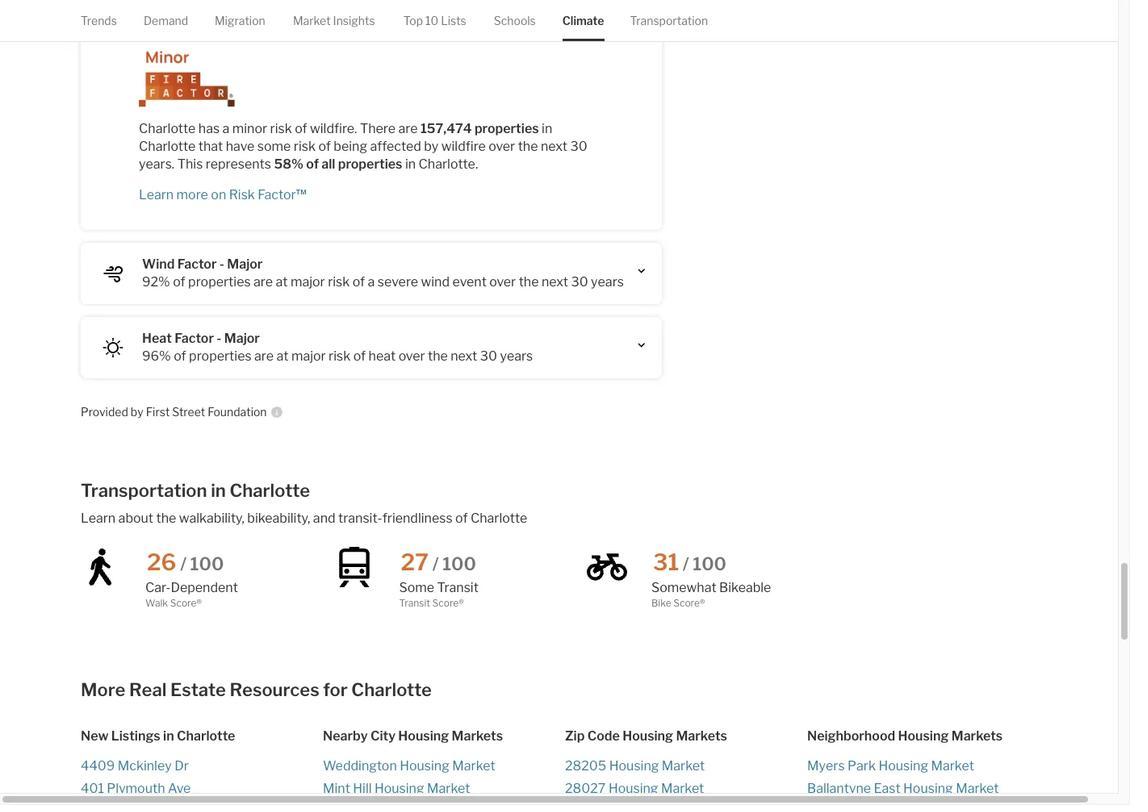 Task type: locate. For each thing, give the bounding box(es) containing it.
0 horizontal spatial transportation
[[81, 480, 207, 501]]

wildfire
[[441, 139, 486, 154]]

properties
[[475, 121, 539, 136], [338, 156, 402, 172], [188, 274, 251, 290], [189, 349, 252, 364]]

are
[[398, 121, 418, 136], [254, 274, 273, 290], [254, 349, 274, 364]]

100 inside the 31 / 100
[[693, 554, 727, 575]]

at for a
[[276, 274, 288, 290]]

2 vertical spatial factor
[[175, 331, 214, 346]]

housing
[[398, 729, 449, 745], [623, 729, 673, 745], [898, 729, 949, 745], [400, 759, 450, 775], [609, 759, 659, 775], [879, 759, 929, 775], [375, 782, 424, 797], [609, 782, 658, 797], [904, 782, 953, 797]]

/ inside 26 / 100
[[180, 554, 187, 575]]

markets up myers park housing market link
[[952, 729, 1003, 745]]

1 vertical spatial transportation
[[81, 480, 207, 501]]

housing up mint hill housing market link
[[400, 759, 450, 775]]

1 vertical spatial learn
[[81, 511, 116, 526]]

heat
[[369, 349, 396, 364]]

zip
[[565, 729, 585, 745]]

0 horizontal spatial ®
[[197, 597, 202, 610]]

a inside wind factor - major 92% of properties are at major        risk of a severe wind event over the next 30 years
[[368, 274, 375, 290]]

score down some
[[432, 597, 459, 610]]

1 vertical spatial major
[[224, 331, 260, 346]]

1 markets from the left
[[452, 729, 503, 745]]

2 horizontal spatial /
[[683, 554, 689, 575]]

1 horizontal spatial years
[[591, 274, 624, 290]]

1 horizontal spatial score
[[432, 597, 459, 610]]

major inside wind factor - major 92% of properties are at major        risk of a severe wind event over the next 30 years
[[291, 274, 325, 290]]

0 vertical spatial over
[[489, 139, 515, 154]]

- inside heat factor - major 96% of properties are at major        risk of heat over the next 30 years
[[217, 331, 222, 346]]

score for 27
[[432, 597, 459, 610]]

26
[[147, 549, 176, 577]]

- right heat
[[217, 331, 222, 346]]

2 vertical spatial over
[[399, 349, 425, 364]]

0 vertical spatial major
[[291, 274, 325, 290]]

score inside car-dependent walk score ®
[[170, 597, 197, 610]]

are for a
[[254, 274, 273, 290]]

factor right the fire in the top left of the page
[[166, 21, 205, 36]]

major for wind
[[227, 257, 263, 272]]

learn
[[139, 187, 174, 202], [81, 511, 116, 526]]

properties up the .
[[475, 121, 539, 136]]

factor for wind
[[177, 257, 217, 272]]

first
[[146, 405, 170, 419]]

factor inside wind factor - major 92% of properties are at major        risk of a severe wind event over the next 30 years
[[177, 257, 217, 272]]

1 horizontal spatial transportation
[[630, 14, 708, 27]]

/ inside 27 / 100
[[433, 554, 439, 575]]

1 score from the left
[[170, 597, 197, 610]]

at
[[276, 274, 288, 290], [277, 349, 289, 364]]

has
[[198, 121, 220, 136]]

fire factor score logo image
[[139, 51, 604, 107]]

major inside heat factor - major 96% of properties are at major        risk of heat over the next 30 years
[[291, 349, 326, 364]]

properties inside heat factor - major 96% of properties are at major        risk of heat over the next 30 years
[[189, 349, 252, 364]]

factor for fire
[[166, 21, 205, 36]]

100 up dependent
[[190, 554, 224, 575]]

learn inside learn more on risk factor™ link
[[139, 187, 174, 202]]

0 horizontal spatial learn
[[81, 511, 116, 526]]

® for 31
[[700, 597, 705, 610]]

score
[[170, 597, 197, 610], [432, 597, 459, 610], [674, 597, 700, 610]]

100 for 27
[[443, 554, 476, 575]]

1 vertical spatial by
[[131, 405, 143, 419]]

major up heat factor - major 96% of properties are at major        risk of heat over the next 30 years
[[291, 274, 325, 290]]

this
[[177, 156, 203, 172]]

2 horizontal spatial score
[[674, 597, 700, 610]]

1 vertical spatial a
[[368, 274, 375, 290]]

next
[[541, 139, 568, 154], [542, 274, 568, 290], [451, 349, 477, 364]]

car-
[[145, 581, 171, 596]]

3 markets from the left
[[952, 729, 1003, 745]]

myers park housing market link
[[807, 756, 1050, 779]]

major inside heat factor - major 96% of properties are at major        risk of heat over the next 30 years
[[224, 331, 260, 346]]

factor right heat
[[175, 331, 214, 346]]

over right the heat
[[399, 349, 425, 364]]

2 ® from the left
[[459, 597, 464, 610]]

0 vertical spatial transportation
[[630, 14, 708, 27]]

bike
[[652, 597, 671, 610]]

® down dependent
[[197, 597, 202, 610]]

of right 96%
[[174, 349, 186, 364]]

1 vertical spatial transit
[[399, 597, 430, 610]]

30 inside wind factor - major 92% of properties are at major        risk of a severe wind event over the next 30 years
[[571, 274, 588, 290]]

housing down zip code housing markets in the bottom of the page
[[609, 759, 659, 775]]

learn down years.
[[139, 187, 174, 202]]

of
[[295, 121, 307, 136], [318, 139, 331, 154], [306, 156, 319, 172], [173, 274, 185, 290], [353, 274, 365, 290], [174, 349, 186, 364], [353, 349, 366, 364], [455, 511, 468, 526]]

transit
[[437, 581, 479, 596], [399, 597, 430, 610]]

market down weddington housing market link
[[427, 782, 470, 797]]

the
[[518, 139, 538, 154], [519, 274, 539, 290], [428, 349, 448, 364], [156, 511, 176, 526]]

myers
[[807, 759, 845, 775]]

1 vertical spatial major
[[291, 349, 326, 364]]

0 horizontal spatial markets
[[452, 729, 503, 745]]

3 100 from the left
[[693, 554, 727, 575]]

of left all
[[306, 156, 319, 172]]

3 / from the left
[[683, 554, 689, 575]]

over
[[489, 139, 515, 154], [490, 274, 516, 290], [399, 349, 425, 364]]

100 for 26
[[190, 554, 224, 575]]

new
[[81, 729, 109, 745]]

the inside that have some risk of being affected by wildfire over the next 30 years. this represents
[[518, 139, 538, 154]]

10
[[426, 14, 439, 27]]

weddington housing market mint hill housing market
[[323, 759, 495, 797]]

1 vertical spatial are
[[254, 274, 273, 290]]

100 up "some transit transit score ®"
[[443, 554, 476, 575]]

score inside "some transit transit score ®"
[[432, 597, 459, 610]]

1 horizontal spatial learn
[[139, 187, 174, 202]]

0 vertical spatial are
[[398, 121, 418, 136]]

0 horizontal spatial a
[[222, 121, 230, 136]]

street
[[172, 405, 205, 419]]

myers park housing market ballantyne east housing market
[[807, 759, 999, 797]]

properties right 92%
[[188, 274, 251, 290]]

0 vertical spatial by
[[424, 139, 439, 154]]

the right "wildfire"
[[518, 139, 538, 154]]

0 vertical spatial a
[[222, 121, 230, 136]]

® inside car-dependent walk score ®
[[197, 597, 202, 610]]

market left insights
[[293, 14, 331, 27]]

over right "wildfire"
[[489, 139, 515, 154]]

0 vertical spatial at
[[276, 274, 288, 290]]

1 vertical spatial at
[[277, 349, 289, 364]]

risk up 58%
[[294, 139, 316, 154]]

of right friendliness
[[455, 511, 468, 526]]

1 / from the left
[[180, 554, 187, 575]]

are inside wind factor - major 92% of properties are at major        risk of a severe wind event over the next 30 years
[[254, 274, 273, 290]]

100 inside 26 / 100
[[190, 554, 224, 575]]

markets for weddington housing market
[[452, 729, 503, 745]]

fire factor
[[139, 21, 205, 36]]

/ inside the 31 / 100
[[683, 554, 689, 575]]

markets up 28205 housing market link
[[676, 729, 727, 745]]

at inside wind factor - major 92% of properties are at major        risk of a severe wind event over the next 30 years
[[276, 274, 288, 290]]

years
[[591, 274, 624, 290], [500, 349, 533, 364]]

top 10 lists
[[404, 14, 466, 27]]

® inside somewhat bikeable bike score ®
[[700, 597, 705, 610]]

a left the severe
[[368, 274, 375, 290]]

learn about the walkability, bikeability, and transit-friendliness of charlotte
[[81, 511, 527, 526]]

2 horizontal spatial ®
[[700, 597, 705, 610]]

by down 157,474
[[424, 139, 439, 154]]

insights
[[333, 14, 375, 27]]

resources
[[230, 680, 320, 701]]

learn left "about"
[[81, 511, 116, 526]]

at inside heat factor - major 96% of properties are at major        risk of heat over the next 30 years
[[277, 349, 289, 364]]

2 vertical spatial next
[[451, 349, 477, 364]]

learn more on risk factor™
[[139, 187, 307, 202]]

0 vertical spatial 30
[[570, 139, 588, 154]]

0 vertical spatial -
[[220, 257, 224, 272]]

market up mint hill housing market link
[[452, 759, 495, 775]]

transit down some
[[399, 597, 430, 610]]

market
[[293, 14, 331, 27], [452, 759, 495, 775], [662, 759, 705, 775], [931, 759, 974, 775], [427, 782, 470, 797], [661, 782, 704, 797], [956, 782, 999, 797]]

the right event
[[519, 274, 539, 290]]

factor inside heat factor - major 96% of properties are at major        risk of heat over the next 30 years
[[175, 331, 214, 346]]

new listings in charlotte
[[81, 729, 235, 745]]

charlotte inside heading
[[177, 729, 235, 745]]

0 vertical spatial transit
[[437, 581, 479, 596]]

a right has
[[222, 121, 230, 136]]

major up foundation
[[224, 331, 260, 346]]

some
[[399, 581, 434, 596]]

of left the severe
[[353, 274, 365, 290]]

of left wildfire.
[[295, 121, 307, 136]]

30 inside that have some risk of being affected by wildfire over the next 30 years. this represents
[[570, 139, 588, 154]]

risk inside that have some risk of being affected by wildfire over the next 30 years. this represents
[[294, 139, 316, 154]]

housing inside heading
[[898, 729, 949, 745]]

climate
[[563, 14, 604, 27]]

1 vertical spatial factor
[[177, 257, 217, 272]]

/ right 27
[[433, 554, 439, 575]]

east
[[874, 782, 901, 797]]

30
[[570, 139, 588, 154], [571, 274, 588, 290], [480, 349, 497, 364]]

of up all
[[318, 139, 331, 154]]

by
[[424, 139, 439, 154], [131, 405, 143, 419]]

/ right 31
[[683, 554, 689, 575]]

1 vertical spatial 30
[[571, 274, 588, 290]]

markets up weddington housing market link
[[452, 729, 503, 745]]

28027
[[565, 782, 606, 797]]

risk left the severe
[[328, 274, 350, 290]]

demand link
[[144, 0, 188, 41]]

markets inside heading
[[952, 729, 1003, 745]]

top
[[404, 14, 423, 27]]

major left the heat
[[291, 349, 326, 364]]

1 vertical spatial years
[[500, 349, 533, 364]]

weddington housing market link
[[323, 756, 565, 779]]

1 horizontal spatial ®
[[459, 597, 464, 610]]

all
[[322, 156, 335, 172]]

market down myers park housing market link
[[956, 782, 999, 797]]

- right wind
[[220, 257, 224, 272]]

0 vertical spatial years
[[591, 274, 624, 290]]

® down somewhat
[[700, 597, 705, 610]]

walkability,
[[179, 511, 245, 526]]

2 markets from the left
[[676, 729, 727, 745]]

3 score from the left
[[674, 597, 700, 610]]

in inside heading
[[163, 729, 174, 745]]

1 vertical spatial -
[[217, 331, 222, 346]]

properties up foundation
[[189, 349, 252, 364]]

0 horizontal spatial /
[[180, 554, 187, 575]]

1 horizontal spatial /
[[433, 554, 439, 575]]

risk
[[229, 187, 255, 202]]

factor
[[166, 21, 205, 36], [177, 257, 217, 272], [175, 331, 214, 346]]

score inside somewhat bikeable bike score ®
[[674, 597, 700, 610]]

- for heat
[[217, 331, 222, 346]]

2 100 from the left
[[443, 554, 476, 575]]

trends
[[81, 14, 117, 27]]

100 inside 27 / 100
[[443, 554, 476, 575]]

/ right 26
[[180, 554, 187, 575]]

0 vertical spatial factor
[[166, 21, 205, 36]]

4409
[[81, 759, 115, 775]]

provided by first street foundation
[[81, 405, 267, 419]]

score down dependent
[[170, 597, 197, 610]]

1 100 from the left
[[190, 554, 224, 575]]

100 up somewhat bikeable bike score ®
[[693, 554, 727, 575]]

risk up the some
[[270, 121, 292, 136]]

2 horizontal spatial 100
[[693, 554, 727, 575]]

1 horizontal spatial a
[[368, 274, 375, 290]]

3 ® from the left
[[700, 597, 705, 610]]

by inside that have some risk of being affected by wildfire over the next 30 years. this represents
[[424, 139, 439, 154]]

0 vertical spatial next
[[541, 139, 568, 154]]

31
[[653, 549, 679, 577]]

factor right wind
[[177, 257, 217, 272]]

1 vertical spatial next
[[542, 274, 568, 290]]

learn more on risk factor™ link
[[139, 186, 604, 204]]

of inside that have some risk of being affected by wildfire over the next 30 years. this represents
[[318, 139, 331, 154]]

transit down 27 / 100 on the bottom of page
[[437, 581, 479, 596]]

1 horizontal spatial markets
[[676, 729, 727, 745]]

0 vertical spatial learn
[[139, 187, 174, 202]]

park
[[848, 759, 876, 775]]

1 ® from the left
[[197, 597, 202, 610]]

that
[[198, 139, 223, 154]]

are inside heat factor - major 96% of properties are at major        risk of heat over the next 30 years
[[254, 349, 274, 364]]

0 horizontal spatial score
[[170, 597, 197, 610]]

transportation in charlotte
[[81, 480, 310, 501]]

2 vertical spatial 30
[[480, 349, 497, 364]]

2 vertical spatial are
[[254, 349, 274, 364]]

2 / from the left
[[433, 554, 439, 575]]

climate link
[[563, 0, 604, 41]]

1 horizontal spatial transit
[[437, 581, 479, 596]]

ballantyne
[[807, 782, 871, 797]]

0 vertical spatial major
[[227, 257, 263, 272]]

lists
[[441, 14, 466, 27]]

markets
[[452, 729, 503, 745], [676, 729, 727, 745], [952, 729, 1003, 745]]

2 score from the left
[[432, 597, 459, 610]]

for
[[323, 680, 348, 701]]

® inside "some transit transit score ®"
[[459, 597, 464, 610]]

mint
[[323, 782, 350, 797]]

being
[[334, 139, 367, 154]]

represents
[[206, 156, 271, 172]]

a
[[222, 121, 230, 136], [368, 274, 375, 290]]

® down 27 / 100 on the bottom of page
[[459, 597, 464, 610]]

there
[[360, 121, 396, 136]]

over right event
[[490, 274, 516, 290]]

- inside wind factor - major 92% of properties are at major        risk of a severe wind event over the next 30 years
[[220, 257, 224, 272]]

0 horizontal spatial by
[[131, 405, 143, 419]]

major inside wind factor - major 92% of properties are at major        risk of a severe wind event over the next 30 years
[[227, 257, 263, 272]]

2 horizontal spatial markets
[[952, 729, 1003, 745]]

1 horizontal spatial by
[[424, 139, 439, 154]]

risk left the heat
[[329, 349, 351, 364]]

0 horizontal spatial 100
[[190, 554, 224, 575]]

major down risk
[[227, 257, 263, 272]]

1 horizontal spatial 100
[[443, 554, 476, 575]]

the right the heat
[[428, 349, 448, 364]]

by left the first
[[131, 405, 143, 419]]

score down somewhat
[[674, 597, 700, 610]]

-
[[220, 257, 224, 272], [217, 331, 222, 346]]

next inside that have some risk of being affected by wildfire over the next 30 years. this represents
[[541, 139, 568, 154]]

transportation for transportation in charlotte
[[81, 480, 207, 501]]

housing up myers park housing market link
[[898, 729, 949, 745]]

ballantyne east housing market link
[[807, 779, 1050, 801]]

new listings in charlotte heading
[[81, 728, 323, 746]]

1 vertical spatial over
[[490, 274, 516, 290]]

learn for learn about the walkability, bikeability, and transit-friendliness of charlotte
[[81, 511, 116, 526]]

housing up 28205 housing market 28027 housing market
[[623, 729, 673, 745]]

transportation link
[[630, 0, 708, 41]]

0 horizontal spatial years
[[500, 349, 533, 364]]



Task type: describe. For each thing, give the bounding box(es) containing it.
401
[[81, 782, 104, 797]]

zip code housing markets
[[565, 729, 727, 745]]

have
[[226, 139, 255, 154]]

next inside heat factor - major 96% of properties are at major        risk of heat over the next 30 years
[[451, 349, 477, 364]]

wildfire.
[[310, 121, 357, 136]]

are for heat
[[254, 349, 274, 364]]

migration
[[215, 14, 265, 27]]

major for heat
[[291, 349, 326, 364]]

more
[[176, 187, 208, 202]]

100 for 31
[[693, 554, 727, 575]]

estate
[[170, 680, 226, 701]]

the right "about"
[[156, 511, 176, 526]]

a inside charlotte has a minor risk of wildfire. there are 157,474 properties in charlotte
[[222, 121, 230, 136]]

severe
[[378, 274, 418, 290]]

of right 92%
[[173, 274, 185, 290]]

schools link
[[494, 0, 536, 41]]

wind
[[142, 257, 175, 272]]

in inside charlotte has a minor risk of wildfire. there are 157,474 properties in charlotte
[[542, 121, 552, 136]]

some transit transit score ®
[[399, 581, 479, 610]]

risk inside wind factor - major 92% of properties are at major        risk of a severe wind event over the next 30 years
[[328, 274, 350, 290]]

somewhat bikeable bike score ®
[[652, 581, 771, 610]]

learn for learn more on risk factor™
[[139, 187, 174, 202]]

markets for 28205 housing market
[[676, 729, 727, 745]]

major for a
[[291, 274, 325, 290]]

28205 housing market 28027 housing market
[[565, 759, 705, 797]]

somewhat
[[652, 581, 717, 596]]

more real estate resources for charlotte
[[81, 680, 432, 701]]

market down 28205 housing market link
[[661, 782, 704, 797]]

housing up east
[[879, 759, 929, 775]]

minor
[[232, 121, 267, 136]]

26 / 100
[[147, 549, 224, 577]]

ave
[[168, 782, 191, 797]]

demand
[[144, 14, 188, 27]]

top 10 lists link
[[404, 0, 466, 41]]

housing right 28027
[[609, 782, 658, 797]]

157,474
[[421, 121, 472, 136]]

the inside wind factor - major 92% of properties are at major        risk of a severe wind event over the next 30 years
[[519, 274, 539, 290]]

weddington
[[323, 759, 397, 775]]

® for 27
[[459, 597, 464, 610]]

market up 28027 housing market link at the bottom of page
[[662, 759, 705, 775]]

friendliness
[[382, 511, 453, 526]]

of left the heat
[[353, 349, 366, 364]]

properties inside wind factor - major 92% of properties are at major        risk of a severe wind event over the next 30 years
[[188, 274, 251, 290]]

neighborhood
[[807, 729, 896, 745]]

bikeability,
[[247, 511, 310, 526]]

neighborhood housing markets heading
[[807, 728, 1050, 746]]

more
[[81, 680, 125, 701]]

4409 mckinley dr 401 plymouth ave
[[81, 759, 191, 797]]

score for 31
[[674, 597, 700, 610]]

28027 housing market link
[[565, 779, 807, 801]]

wind
[[421, 274, 450, 290]]

housing down myers park housing market link
[[904, 782, 953, 797]]

factor™
[[258, 187, 307, 202]]

96%
[[142, 349, 171, 364]]

/ for 27
[[433, 554, 439, 575]]

27 / 100
[[401, 549, 476, 577]]

over inside heat factor - major 96% of properties are at major        risk of heat over the next 30 years
[[399, 349, 425, 364]]

27
[[401, 549, 429, 577]]

event
[[453, 274, 487, 290]]

plymouth
[[107, 782, 165, 797]]

dependent
[[171, 581, 238, 596]]

® for 26
[[197, 597, 202, 610]]

nearby city housing markets heading
[[323, 728, 565, 746]]

years inside wind factor - major 92% of properties are at major        risk of a severe wind event over the next 30 years
[[591, 274, 624, 290]]

walk
[[145, 597, 168, 610]]

/ for 31
[[683, 554, 689, 575]]

years inside heat factor - major 96% of properties are at major        risk of heat over the next 30 years
[[500, 349, 533, 364]]

score for 26
[[170, 597, 197, 610]]

.
[[475, 156, 478, 172]]

401 plymouth ave link
[[81, 779, 323, 801]]

/ for 26
[[180, 554, 187, 575]]

fire
[[139, 21, 163, 36]]

charlotte has a minor risk of wildfire. there are 157,474 properties in charlotte
[[139, 121, 552, 154]]

28205
[[565, 759, 607, 775]]

of inside charlotte has a minor risk of wildfire. there are 157,474 properties in charlotte
[[295, 121, 307, 136]]

risk inside charlotte has a minor risk of wildfire. there are 157,474 properties in charlotte
[[270, 121, 292, 136]]

the inside heat factor - major 96% of properties are at major        risk of heat over the next 30 years
[[428, 349, 448, 364]]

housing up weddington housing market link
[[398, 729, 449, 745]]

housing right hill
[[375, 782, 424, 797]]

at for heat
[[277, 349, 289, 364]]

risk inside heat factor - major 96% of properties are at major        risk of heat over the next 30 years
[[329, 349, 351, 364]]

foundation
[[208, 405, 267, 419]]

are inside charlotte has a minor risk of wildfire. there are 157,474 properties in charlotte
[[398, 121, 418, 136]]

years.
[[139, 156, 175, 172]]

on
[[211, 187, 226, 202]]

58% of all properties in charlotte .
[[274, 156, 478, 172]]

58%
[[274, 156, 304, 172]]

schools
[[494, 14, 536, 27]]

city
[[371, 729, 396, 745]]

dr
[[175, 759, 189, 775]]

heat
[[142, 331, 172, 346]]

real
[[129, 680, 167, 701]]

nearby city housing markets
[[323, 729, 503, 745]]

properties down being
[[338, 156, 402, 172]]

over inside wind factor - major 92% of properties are at major        risk of a severe wind event over the next 30 years
[[490, 274, 516, 290]]

market insights link
[[293, 0, 375, 41]]

and
[[313, 511, 336, 526]]

listings
[[111, 729, 160, 745]]

zip code housing markets heading
[[565, 728, 807, 746]]

next inside wind factor - major 92% of properties are at major        risk of a severe wind event over the next 30 years
[[542, 274, 568, 290]]

bikeable
[[719, 581, 771, 596]]

that have some risk of being affected by wildfire over the next 30 years. this represents
[[139, 139, 588, 172]]

affected
[[370, 139, 421, 154]]

- for wind
[[220, 257, 224, 272]]

factor for heat
[[175, 331, 214, 346]]

car-dependent walk score ®
[[145, 581, 238, 610]]

hill
[[353, 782, 372, 797]]

major for heat
[[224, 331, 260, 346]]

transit-
[[338, 511, 382, 526]]

properties inside charlotte has a minor risk of wildfire. there are 157,474 properties in charlotte
[[475, 121, 539, 136]]

market insights
[[293, 14, 375, 27]]

migration link
[[215, 0, 265, 41]]

28205 housing market link
[[565, 756, 807, 779]]

0 horizontal spatial transit
[[399, 597, 430, 610]]

transportation for transportation
[[630, 14, 708, 27]]

over inside that have some risk of being affected by wildfire over the next 30 years. this represents
[[489, 139, 515, 154]]

provided
[[81, 405, 128, 419]]

heat factor - major 96% of properties are at major        risk of heat over the next 30 years
[[142, 331, 533, 364]]

market up ballantyne east housing market link on the bottom of the page
[[931, 759, 974, 775]]

trends link
[[81, 0, 117, 41]]

30 inside heat factor - major 96% of properties are at major        risk of heat over the next 30 years
[[480, 349, 497, 364]]



Task type: vqa. For each thing, say whether or not it's contained in the screenshot.


